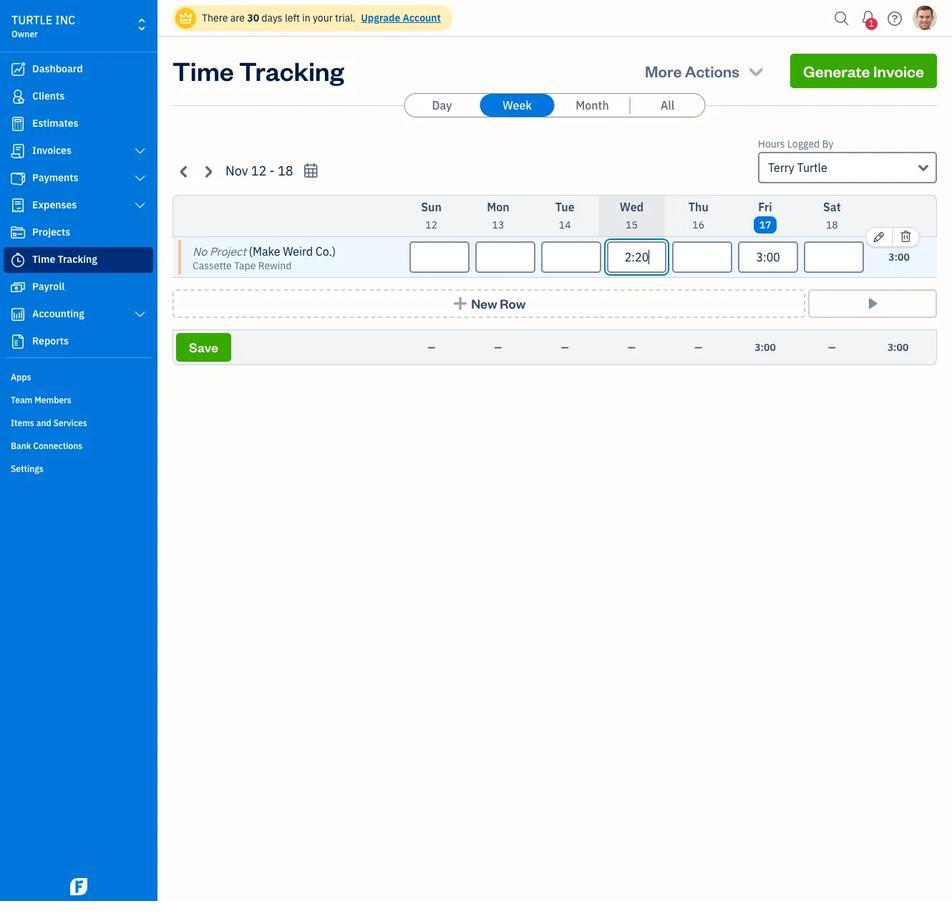 Task type: vqa. For each thing, say whether or not it's contained in the screenshot.
Terry Turtle dropdown button on the top right
yes



Task type: locate. For each thing, give the bounding box(es) containing it.
chevron large down image inside accounting link
[[134, 309, 147, 320]]

duration text field down the sun 12
[[410, 241, 470, 273]]

turtle
[[11, 13, 52, 27]]

tracking down left
[[239, 54, 344, 87]]

days
[[262, 11, 283, 24]]

chevron large down image up projects link
[[134, 200, 147, 211]]

1 horizontal spatial time
[[173, 54, 234, 87]]

chevron large down image inside expenses link
[[134, 200, 147, 211]]

chevron large down image for expenses
[[134, 200, 147, 211]]

items and services
[[11, 418, 87, 428]]

dashboard image
[[9, 62, 27, 77]]

no project ( make weird co. ) cassette tape rewind
[[193, 244, 336, 272]]

time right timer image
[[32, 253, 55, 266]]

by
[[823, 138, 834, 150]]

tape
[[234, 259, 256, 272]]

left
[[285, 11, 300, 24]]

trial.
[[335, 11, 356, 24]]

(
[[249, 244, 253, 259]]

Duration text field
[[410, 241, 470, 273], [476, 241, 536, 273], [541, 241, 602, 273], [607, 241, 667, 273], [739, 241, 799, 273], [805, 241, 865, 273]]

duration text field down 17
[[739, 241, 799, 273]]

connections
[[33, 441, 83, 451]]

—
[[428, 341, 436, 354], [495, 341, 502, 354], [561, 341, 569, 354], [628, 341, 636, 354], [695, 341, 703, 354], [829, 341, 837, 354]]

owner
[[11, 29, 38, 39]]

0 horizontal spatial time
[[32, 253, 55, 266]]

time tracking down projects link
[[32, 253, 97, 266]]

logged
[[788, 138, 820, 150]]

chevron large down image for payments
[[134, 173, 147, 184]]

settings link
[[4, 458, 153, 479]]

0 vertical spatial time
[[173, 54, 234, 87]]

sat
[[824, 200, 842, 214]]

12
[[251, 163, 267, 179], [426, 219, 438, 231]]

1 vertical spatial time
[[32, 253, 55, 266]]

sun 12
[[422, 200, 442, 231]]

0 vertical spatial chevron large down image
[[134, 145, 147, 157]]

team members link
[[4, 389, 153, 411]]

1 horizontal spatial 18
[[827, 219, 839, 231]]

6 duration text field from the left
[[805, 241, 865, 273]]

freshbooks image
[[67, 878, 90, 896]]

1 vertical spatial 12
[[426, 219, 438, 231]]

all
[[661, 98, 675, 112]]

week
[[503, 98, 532, 112]]

payroll
[[32, 280, 65, 293]]

main element
[[0, 0, 193, 901]]

1 chevron large down image from the top
[[134, 173, 147, 184]]

1 vertical spatial 18
[[827, 219, 839, 231]]

1 vertical spatial tracking
[[58, 253, 97, 266]]

0 vertical spatial 12
[[251, 163, 267, 179]]

chevron large down image up payments link
[[134, 145, 147, 157]]

12 left the -
[[251, 163, 267, 179]]

chevron large down image for accounting
[[134, 309, 147, 320]]

generate invoice
[[804, 61, 925, 81]]

6 — from the left
[[829, 341, 837, 354]]

estimates
[[32, 117, 78, 130]]

3 duration text field from the left
[[541, 241, 602, 273]]

1 vertical spatial time tracking
[[32, 253, 97, 266]]

12 down sun at the left top
[[426, 219, 438, 231]]

month link
[[556, 94, 630, 117]]

bank
[[11, 441, 31, 451]]

go to help image
[[884, 8, 907, 29]]

invoice
[[874, 61, 925, 81]]

3 — from the left
[[561, 341, 569, 354]]

chevron large down image
[[134, 173, 147, 184], [134, 200, 147, 211]]

-
[[270, 163, 275, 179]]

weird
[[283, 244, 313, 259]]

clients link
[[4, 84, 153, 110]]

reports link
[[4, 329, 153, 355]]

12 inside the sun 12
[[426, 219, 438, 231]]

rewind
[[258, 259, 292, 272]]

1 horizontal spatial 12
[[426, 219, 438, 231]]

members
[[34, 395, 72, 406]]

0 horizontal spatial time tracking
[[32, 253, 97, 266]]

time tracking inside main element
[[32, 253, 97, 266]]

2 chevron large down image from the top
[[134, 309, 147, 320]]

1 horizontal spatial time tracking
[[173, 54, 344, 87]]

services
[[53, 418, 87, 428]]

2 — from the left
[[495, 341, 502, 354]]

1 duration text field from the left
[[410, 241, 470, 273]]

expenses
[[32, 198, 77, 211]]

2 duration text field from the left
[[476, 241, 536, 273]]

there are 30 days left in your trial. upgrade account
[[202, 11, 441, 24]]

0 vertical spatial chevron large down image
[[134, 173, 147, 184]]

plus image
[[452, 297, 469, 311]]

time tracking down 30
[[173, 54, 344, 87]]

actions
[[685, 61, 740, 81]]

1 vertical spatial chevron large down image
[[134, 200, 147, 211]]

fri 17
[[759, 200, 773, 231]]

0 horizontal spatial 12
[[251, 163, 267, 179]]

upgrade
[[361, 11, 401, 24]]

duration text field down sat 18
[[805, 241, 865, 273]]

start timer image
[[865, 297, 882, 311]]

2 chevron large down image from the top
[[134, 200, 147, 211]]

1 horizontal spatial tracking
[[239, 54, 344, 87]]

thu 16
[[689, 200, 709, 231]]

0 horizontal spatial tracking
[[58, 253, 97, 266]]

day
[[432, 98, 452, 112]]

time down there
[[173, 54, 234, 87]]

expenses link
[[4, 193, 153, 219]]

inc
[[55, 13, 75, 27]]

and
[[36, 418, 51, 428]]

no
[[193, 244, 207, 259]]

terry
[[769, 160, 795, 175]]

duration text field down 14
[[541, 241, 602, 273]]

18 down sat
[[827, 219, 839, 231]]

chevron large down image
[[134, 145, 147, 157], [134, 309, 147, 320]]

more
[[646, 61, 682, 81]]

1 chevron large down image from the top
[[134, 145, 147, 157]]

client image
[[9, 90, 27, 104]]

previous week image
[[176, 163, 193, 179]]

30
[[247, 11, 259, 24]]

chevrondown image
[[747, 61, 767, 81]]

tracking down projects link
[[58, 253, 97, 266]]

sat 18
[[824, 200, 842, 231]]

duration text field down 15
[[607, 241, 667, 273]]

nov
[[226, 163, 248, 179]]

18 right the -
[[278, 163, 293, 179]]

chevron large down image left previous week image
[[134, 173, 147, 184]]

chevron large down image up reports link
[[134, 309, 147, 320]]

duration text field down 13 at the right top of page
[[476, 241, 536, 273]]

project image
[[9, 226, 27, 240]]

0 vertical spatial tracking
[[239, 54, 344, 87]]

tue
[[556, 200, 575, 214]]

expense image
[[9, 198, 27, 213]]

1 button
[[858, 4, 881, 32]]

1 vertical spatial chevron large down image
[[134, 309, 147, 320]]

18
[[278, 163, 293, 179], [827, 219, 839, 231]]

apps link
[[4, 366, 153, 388]]

chevron large down image inside the invoices link
[[134, 145, 147, 157]]

0 vertical spatial 18
[[278, 163, 293, 179]]

chevron large down image for invoices
[[134, 145, 147, 157]]

18 inside sat 18
[[827, 219, 839, 231]]

timer image
[[9, 253, 27, 267]]

tracking
[[239, 54, 344, 87], [58, 253, 97, 266]]

report image
[[9, 335, 27, 349]]



Task type: describe. For each thing, give the bounding box(es) containing it.
make
[[253, 244, 280, 259]]

12 for sun
[[426, 219, 438, 231]]

payments link
[[4, 165, 153, 191]]

1 — from the left
[[428, 341, 436, 354]]

all link
[[631, 94, 705, 117]]

projects link
[[4, 220, 153, 246]]

new row button
[[173, 289, 806, 318]]

13
[[493, 219, 505, 231]]

row
[[500, 295, 526, 312]]

dashboard link
[[4, 57, 153, 82]]

tracking inside main element
[[58, 253, 97, 266]]

payments
[[32, 171, 78, 184]]

projects
[[32, 226, 70, 239]]

5 duration text field from the left
[[739, 241, 799, 273]]

reports
[[32, 335, 69, 347]]

new
[[472, 295, 498, 312]]

week link
[[480, 94, 555, 117]]

0 horizontal spatial 18
[[278, 163, 293, 179]]

money image
[[9, 280, 27, 294]]

crown image
[[178, 10, 193, 25]]

)
[[332, 244, 336, 259]]

16
[[693, 219, 705, 231]]

invoices
[[32, 144, 72, 157]]

5 — from the left
[[695, 341, 703, 354]]

4 duration text field from the left
[[607, 241, 667, 273]]

apps
[[11, 372, 31, 383]]

wed 15
[[620, 200, 644, 231]]

are
[[230, 11, 245, 24]]

hours
[[759, 138, 786, 150]]

terry turtle button
[[759, 152, 938, 183]]

time inside main element
[[32, 253, 55, 266]]

accounting link
[[4, 302, 153, 327]]

new row
[[472, 295, 526, 312]]

mon
[[487, 200, 510, 214]]

invoices link
[[4, 138, 153, 164]]

wed
[[620, 200, 644, 214]]

generate
[[804, 61, 871, 81]]

there
[[202, 11, 228, 24]]

save
[[189, 339, 218, 355]]

day link
[[405, 94, 480, 117]]

4 — from the left
[[628, 341, 636, 354]]

sun
[[422, 200, 442, 214]]

cassette
[[193, 259, 232, 272]]

turtle inc owner
[[11, 13, 75, 39]]

hours logged by
[[759, 138, 834, 150]]

thu
[[689, 200, 709, 214]]

more actions button
[[633, 54, 779, 88]]

terry turtle
[[769, 160, 828, 175]]

turtle
[[798, 160, 828, 175]]

1
[[870, 18, 875, 29]]

payment image
[[9, 171, 27, 186]]

next week image
[[200, 163, 216, 179]]

edit image
[[874, 229, 885, 246]]

Duration text field
[[673, 241, 733, 273]]

project
[[210, 244, 246, 259]]

17
[[760, 219, 772, 231]]

estimate image
[[9, 117, 27, 131]]

time tracking link
[[4, 247, 153, 273]]

team
[[11, 395, 32, 406]]

bank connections
[[11, 441, 83, 451]]

delete image
[[900, 229, 913, 246]]

more actions
[[646, 61, 740, 81]]

your
[[313, 11, 333, 24]]

search image
[[831, 8, 854, 29]]

chart image
[[9, 307, 27, 322]]

generate invoice button
[[791, 54, 938, 88]]

accounting
[[32, 307, 85, 320]]

account
[[403, 11, 441, 24]]

items
[[11, 418, 34, 428]]

save button
[[176, 333, 231, 362]]

settings
[[11, 464, 44, 474]]

dashboard
[[32, 62, 83, 75]]

0 vertical spatial time tracking
[[173, 54, 344, 87]]

estimates link
[[4, 111, 153, 137]]

fri
[[759, 200, 773, 214]]

12 for nov
[[251, 163, 267, 179]]

14
[[559, 219, 571, 231]]

mon 13
[[487, 200, 510, 231]]

invoice image
[[9, 144, 27, 158]]

nov 12 - 18
[[226, 163, 293, 179]]

in
[[302, 11, 311, 24]]

items and services link
[[4, 412, 153, 433]]

payroll link
[[4, 274, 153, 300]]

15
[[626, 219, 638, 231]]

clients
[[32, 90, 65, 102]]

month
[[576, 98, 609, 112]]

tue 14
[[556, 200, 575, 231]]

choose a date image
[[303, 163, 319, 179]]



